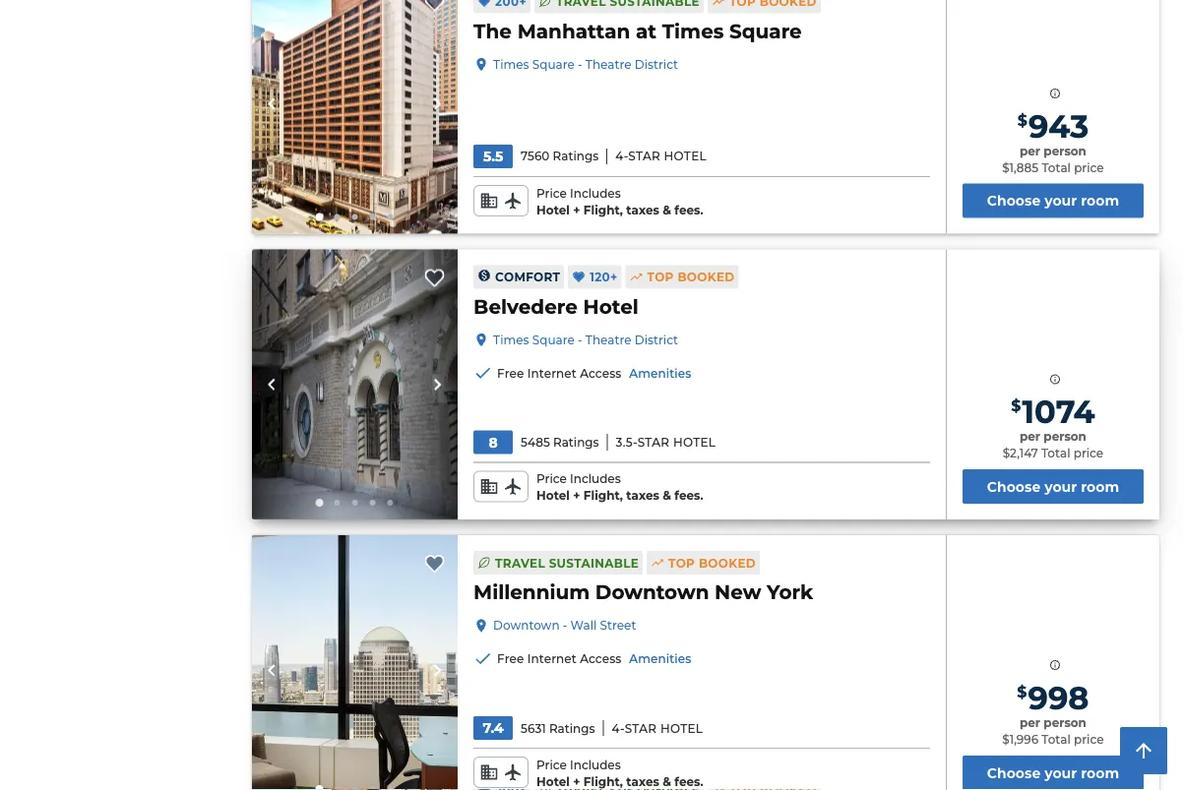 Task type: locate. For each thing, give the bounding box(es) containing it.
choose your room for 998
[[987, 765, 1119, 781]]

price
[[537, 186, 567, 200], [537, 472, 567, 486], [537, 758, 567, 772]]

1 vertical spatial district
[[635, 333, 678, 347]]

0 vertical spatial go to image #5 image
[[387, 214, 393, 220]]

0 vertical spatial 4-
[[615, 149, 628, 163]]

2 price includes hotel + flight, taxes & fees. from the top
[[537, 472, 703, 503]]

1 vertical spatial room
[[1081, 479, 1119, 495]]

star right 7560 ratings on the top
[[628, 149, 660, 163]]

2 your from the top
[[1045, 479, 1077, 495]]

photo carousel region for 998
[[252, 536, 458, 790]]

2 flight, from the top
[[584, 489, 623, 503]]

choose your room down $2,147
[[987, 479, 1119, 495]]

2 person from the top
[[1044, 430, 1087, 444]]

price includes hotel + flight, taxes & fees. down 7560 ratings on the top
[[537, 186, 703, 217]]

times square - theatre district down belvedere hotel element
[[493, 333, 678, 347]]

person inside $ 1074 per person $2,147 total price
[[1044, 430, 1087, 444]]

times inside the manhattan at times square element
[[662, 19, 724, 43]]

1 vertical spatial 4-
[[612, 721, 625, 735]]

free for 1074
[[497, 366, 524, 380]]

0 vertical spatial price
[[537, 186, 567, 200]]

3 choose your room from the top
[[987, 765, 1119, 781]]

3.5-star hotel
[[616, 435, 716, 449]]

internet
[[527, 366, 577, 380], [527, 652, 577, 666]]

fees. for 943
[[675, 203, 703, 217]]

1 vertical spatial downtown
[[493, 619, 560, 633]]

per up $1,996
[[1020, 716, 1040, 730]]

per inside $ 943 per person $1,885 total price
[[1020, 144, 1040, 158]]

price for 943
[[1074, 160, 1104, 174]]

price for 1074
[[1074, 446, 1104, 460]]

$ left 943
[[1017, 110, 1027, 129]]

top booked up new
[[668, 556, 756, 570]]

go to image #2 image
[[334, 214, 340, 220], [334, 500, 340, 506], [334, 786, 340, 790]]

booked
[[678, 270, 735, 284], [699, 556, 756, 570]]

go to image #5 image
[[387, 214, 393, 220], [387, 500, 393, 506], [387, 786, 393, 790]]

choose
[[987, 192, 1041, 209], [987, 479, 1041, 495], [987, 765, 1041, 781]]

- down belvedere hotel element
[[578, 333, 582, 347]]

1 vertical spatial choose your room
[[987, 479, 1119, 495]]

1 vertical spatial free
[[497, 652, 524, 666]]

3 & from the top
[[663, 775, 671, 789]]

room for 998
[[1081, 765, 1119, 781]]

go to image #5 image for 943
[[387, 214, 393, 220]]

2 & from the top
[[663, 489, 671, 503]]

your down $ 943 per person $1,885 total price
[[1045, 192, 1077, 209]]

+ for 943
[[573, 203, 580, 217]]

millennium downtown new york
[[474, 580, 813, 604]]

downtown up street
[[595, 580, 709, 604]]

0 horizontal spatial downtown
[[493, 619, 560, 633]]

0 vertical spatial choose your room button
[[962, 184, 1144, 218]]

facade/entrance image
[[252, 0, 458, 234], [252, 250, 458, 520]]

price inside $ 943 per person $1,885 total price
[[1074, 160, 1104, 174]]

0 vertical spatial choose
[[987, 192, 1041, 209]]

the manhattan at times square element
[[474, 17, 802, 45]]

1 flight, from the top
[[584, 203, 623, 217]]

1 vertical spatial times square - theatre district
[[493, 333, 678, 347]]

go to image #3 image
[[352, 214, 358, 220], [352, 500, 358, 506], [352, 786, 358, 790]]

top booked right the "120+"
[[647, 270, 735, 284]]

3 go to image #5 image from the top
[[387, 786, 393, 790]]

5631 ratings
[[521, 721, 595, 735]]

1 price includes hotel + flight, taxes & fees. from the top
[[537, 186, 703, 217]]

& for 943
[[663, 203, 671, 217]]

0 vertical spatial flight,
[[584, 203, 623, 217]]

0 vertical spatial choose your room
[[987, 192, 1119, 209]]

0 vertical spatial go to image #2 image
[[334, 214, 340, 220]]

per for 998
[[1020, 716, 1040, 730]]

4-star hotel for 943
[[615, 149, 707, 163]]

sea view image
[[252, 536, 458, 790]]

2 go to image #5 image from the top
[[387, 500, 393, 506]]

photo carousel region
[[252, 0, 458, 234], [252, 250, 458, 520], [252, 536, 458, 790]]

price down 943
[[1074, 160, 1104, 174]]

1 choose from the top
[[987, 192, 1041, 209]]

1 vertical spatial choose your room button
[[962, 470, 1144, 504]]

0 vertical spatial ratings
[[553, 149, 599, 163]]

price includes hotel + flight, taxes & fees. down 3.5-
[[537, 472, 703, 503]]

ratings right 7560 at the top of page
[[553, 149, 599, 163]]

free internet access amenities
[[497, 366, 691, 380], [497, 652, 691, 666]]

total inside the $ 998 per person $1,996 total price
[[1042, 732, 1071, 747]]

choose your room down $1,996
[[987, 765, 1119, 781]]

0 vertical spatial internet
[[527, 366, 577, 380]]

per for 943
[[1020, 144, 1040, 158]]

price inside $ 1074 per person $2,147 total price
[[1074, 446, 1104, 460]]

2 vertical spatial price
[[1074, 732, 1104, 747]]

heart icon image left the "120+"
[[572, 270, 586, 284]]

choose your room button for 943
[[962, 184, 1144, 218]]

total right $1,885
[[1042, 160, 1071, 174]]

fees.
[[675, 203, 703, 217], [675, 489, 703, 503], [675, 775, 703, 789]]

2 fees. from the top
[[675, 489, 703, 503]]

2 vertical spatial star
[[625, 721, 657, 735]]

- down the manhattan
[[578, 57, 582, 71]]

1 vertical spatial ratings
[[553, 435, 599, 449]]

2 + from the top
[[573, 489, 580, 503]]

room down $ 943 per person $1,885 total price
[[1081, 192, 1119, 209]]

1 vertical spatial choose
[[987, 479, 1041, 495]]

1 go to image #1 image from the top
[[316, 213, 323, 221]]

+ down 5631 ratings at bottom
[[573, 775, 580, 789]]

0 vertical spatial amenities
[[629, 366, 691, 380]]

price down 998
[[1074, 732, 1104, 747]]

amenities up 3.5-star hotel
[[629, 366, 691, 380]]

flight,
[[584, 203, 623, 217], [584, 489, 623, 503], [584, 775, 623, 789]]

& for 1074
[[663, 489, 671, 503]]

0 vertical spatial square
[[729, 19, 802, 43]]

top booked
[[647, 270, 735, 284], [668, 556, 756, 570]]

0 vertical spatial star
[[628, 149, 660, 163]]

theatre down the manhattan at times square element
[[585, 57, 631, 71]]

2 vertical spatial ratings
[[549, 721, 595, 735]]

choose your room button down $1,885
[[962, 184, 1144, 218]]

2 vertical spatial choose your room
[[987, 765, 1119, 781]]

times square - theatre district
[[493, 57, 678, 71], [493, 333, 678, 347]]

star
[[628, 149, 660, 163], [637, 435, 670, 449], [625, 721, 657, 735]]

1 photo carousel region from the top
[[252, 0, 458, 234]]

+ for 998
[[573, 775, 580, 789]]

downtown down millennium
[[493, 619, 560, 633]]

ratings right 5631
[[549, 721, 595, 735]]

go to image #1 image
[[316, 213, 323, 221], [316, 499, 323, 507], [316, 785, 323, 790]]

top
[[647, 270, 674, 284], [668, 556, 695, 570]]

includes down 3.5-
[[570, 472, 621, 486]]

your
[[1045, 192, 1077, 209], [1045, 479, 1077, 495], [1045, 765, 1077, 781]]

0 vertical spatial district
[[635, 57, 678, 71]]

$ 1074 per person $2,147 total price
[[1003, 393, 1104, 460]]

2 vertical spatial choose
[[987, 765, 1041, 781]]

1 vertical spatial photo carousel region
[[252, 250, 458, 520]]

3 photo carousel region from the top
[[252, 536, 458, 790]]

free
[[497, 366, 524, 380], [497, 652, 524, 666]]

0 vertical spatial heart icon image
[[477, 0, 491, 8]]

free internet access amenities for 998
[[497, 652, 691, 666]]

2 vertical spatial room
[[1081, 765, 1119, 781]]

access for 1074
[[580, 366, 621, 380]]

total
[[1042, 160, 1071, 174], [1041, 446, 1070, 460], [1042, 732, 1071, 747]]

3 go to image #2 image from the top
[[334, 786, 340, 790]]

times square - theatre district down the manhattan
[[493, 57, 678, 71]]

free down downtown - wall street at the bottom of the page
[[497, 652, 524, 666]]

choose your room button for 1074
[[962, 470, 1144, 504]]

0 vertical spatial photo carousel region
[[252, 0, 458, 234]]

flight, down 5631 ratings at bottom
[[584, 775, 623, 789]]

millennium
[[474, 580, 590, 604]]

go to image #3 image for 1074
[[352, 500, 358, 506]]

3 choose your room button from the top
[[962, 756, 1144, 790]]

0 vertical spatial free
[[497, 366, 524, 380]]

4-
[[615, 149, 628, 163], [612, 721, 625, 735]]

2 choose from the top
[[987, 479, 1041, 495]]

1 room from the top
[[1081, 192, 1119, 209]]

choose your room button
[[962, 184, 1144, 218], [962, 470, 1144, 504], [962, 756, 1144, 790]]

times
[[662, 19, 724, 43], [493, 57, 529, 71], [493, 333, 529, 347]]

includes down 5631 ratings at bottom
[[570, 758, 621, 772]]

room down $ 1074 per person $2,147 total price
[[1081, 479, 1119, 495]]

2 choose your room from the top
[[987, 479, 1119, 495]]

top up millennium downtown new york
[[668, 556, 695, 570]]

+
[[573, 203, 580, 217], [573, 489, 580, 503], [573, 775, 580, 789]]

free down belvedere
[[497, 366, 524, 380]]

1 price from the top
[[537, 186, 567, 200]]

$1,885
[[1002, 160, 1039, 174]]

1 vertical spatial go to image #3 image
[[352, 500, 358, 506]]

star right 5485 ratings
[[637, 435, 670, 449]]

choose down $2,147
[[987, 479, 1041, 495]]

theatre down belvedere hotel element
[[585, 333, 631, 347]]

1 free from the top
[[497, 366, 524, 380]]

5485
[[521, 435, 550, 449]]

0 vertical spatial $
[[1017, 110, 1027, 129]]

ratings
[[553, 149, 599, 163], [553, 435, 599, 449], [549, 721, 595, 735]]

york
[[767, 580, 813, 604]]

price for 998
[[537, 758, 567, 772]]

taxes
[[626, 203, 659, 217], [626, 489, 659, 503], [626, 775, 659, 789]]

2 vertical spatial fees.
[[675, 775, 703, 789]]

1 go to image #4 image from the top
[[370, 214, 376, 220]]

price includes hotel + flight, taxes & fees.
[[537, 186, 703, 217], [537, 472, 703, 503], [537, 758, 703, 789]]

- left wall
[[563, 619, 567, 633]]

person inside the $ 998 per person $1,996 total price
[[1044, 716, 1087, 730]]

includes for 998
[[570, 758, 621, 772]]

2 go to image #4 image from the top
[[370, 500, 376, 506]]

1 vertical spatial star
[[637, 435, 670, 449]]

$ for 1074
[[1011, 396, 1021, 415]]

price
[[1074, 160, 1104, 174], [1074, 446, 1104, 460], [1074, 732, 1104, 747]]

2 vertical spatial price
[[537, 758, 567, 772]]

choose your room for 943
[[987, 192, 1119, 209]]

1 vertical spatial flight,
[[584, 489, 623, 503]]

1 vertical spatial +
[[573, 489, 580, 503]]

0 vertical spatial your
[[1045, 192, 1077, 209]]

go to image #4 image for 1074
[[370, 500, 376, 506]]

0 vertical spatial total
[[1042, 160, 1071, 174]]

1 choose your room from the top
[[987, 192, 1119, 209]]

1 facade/entrance image from the top
[[252, 0, 458, 234]]

room for 943
[[1081, 192, 1119, 209]]

1 vertical spatial square
[[532, 57, 575, 71]]

price includes hotel + flight, taxes & fees. down 5631 ratings at bottom
[[537, 758, 703, 789]]

price includes hotel + flight, taxes & fees. for 943
[[537, 186, 703, 217]]

0 vertical spatial price
[[1074, 160, 1104, 174]]

0 vertical spatial facade/entrance image
[[252, 0, 458, 234]]

3 fees. from the top
[[675, 775, 703, 789]]

price down the 1074
[[1074, 446, 1104, 460]]

0 vertical spatial theatre
[[585, 57, 631, 71]]

1 vertical spatial free internet access amenities
[[497, 652, 691, 666]]

1 your from the top
[[1045, 192, 1077, 209]]

1 district from the top
[[635, 57, 678, 71]]

3 price from the top
[[537, 758, 567, 772]]

2 price from the top
[[537, 472, 567, 486]]

3 room from the top
[[1081, 765, 1119, 781]]

1 go to image #2 image from the top
[[334, 214, 340, 220]]

internet down belvedere hotel element
[[527, 366, 577, 380]]

go to image #3 image for 998
[[352, 786, 358, 790]]

choose your room down $1,885
[[987, 192, 1119, 209]]

0 vertical spatial includes
[[570, 186, 621, 200]]

1 person from the top
[[1044, 144, 1087, 158]]

per up $1,885
[[1020, 144, 1040, 158]]

&
[[663, 203, 671, 217], [663, 489, 671, 503], [663, 775, 671, 789]]

1 times square - theatre district from the top
[[493, 57, 678, 71]]

go to image #2 image for 943
[[334, 214, 340, 220]]

ratings right '5485'
[[553, 435, 599, 449]]

access up 3.5-
[[580, 366, 621, 380]]

2 vertical spatial go to image #5 image
[[387, 786, 393, 790]]

1 fees. from the top
[[675, 203, 703, 217]]

1 vertical spatial amenities
[[629, 652, 691, 666]]

2 vertical spatial photo carousel region
[[252, 536, 458, 790]]

8
[[489, 434, 498, 451]]

1 vertical spatial heart icon image
[[572, 270, 586, 284]]

room down the $ 998 per person $1,996 total price
[[1081, 765, 1119, 781]]

amenities for 998
[[629, 652, 691, 666]]

1 vertical spatial your
[[1045, 479, 1077, 495]]

2 free internet access amenities from the top
[[497, 652, 691, 666]]

3 person from the top
[[1044, 716, 1087, 730]]

times down belvedere
[[493, 333, 529, 347]]

choose your room for 1074
[[987, 479, 1119, 495]]

your down $ 1074 per person $2,147 total price
[[1045, 479, 1077, 495]]

-
[[578, 57, 582, 71], [578, 333, 582, 347], [563, 619, 567, 633]]

0 vertical spatial &
[[663, 203, 671, 217]]

1 vertical spatial price
[[1074, 446, 1104, 460]]

2 vertical spatial total
[[1042, 732, 1071, 747]]

2 go to image #2 image from the top
[[334, 500, 340, 506]]

1 & from the top
[[663, 203, 671, 217]]

go to image #4 image
[[370, 214, 376, 220], [370, 500, 376, 506], [370, 786, 376, 790]]

2 includes from the top
[[570, 472, 621, 486]]

2 internet from the top
[[527, 652, 577, 666]]

3 taxes from the top
[[626, 775, 659, 789]]

2 vertical spatial your
[[1045, 765, 1077, 781]]

2 vertical spatial per
[[1020, 716, 1040, 730]]

amenities down street
[[629, 652, 691, 666]]

includes
[[570, 186, 621, 200], [570, 472, 621, 486], [570, 758, 621, 772]]

1 vertical spatial go to image #2 image
[[334, 500, 340, 506]]

4-star hotel
[[615, 149, 707, 163], [612, 721, 703, 735]]

times down the
[[493, 57, 529, 71]]

2 vertical spatial $
[[1017, 682, 1027, 701]]

1 vertical spatial facade/entrance image
[[252, 250, 458, 520]]

+ down 7560 ratings on the top
[[573, 203, 580, 217]]

2 per from the top
[[1020, 430, 1040, 444]]

star for 943
[[628, 149, 660, 163]]

per inside $ 1074 per person $2,147 total price
[[1020, 430, 1040, 444]]

2 vertical spatial +
[[573, 775, 580, 789]]

2 vertical spatial person
[[1044, 716, 1087, 730]]

0 vertical spatial access
[[580, 366, 621, 380]]

0 vertical spatial downtown
[[595, 580, 709, 604]]

1 vertical spatial go to image #5 image
[[387, 500, 393, 506]]

3 flight, from the top
[[584, 775, 623, 789]]

0 vertical spatial 4-star hotel
[[615, 149, 707, 163]]

flight, down 3.5-
[[584, 489, 623, 503]]

choose down $1,996
[[987, 765, 1041, 781]]

2 facade/entrance image from the top
[[252, 250, 458, 520]]

3 price includes hotel + flight, taxes & fees. from the top
[[537, 758, 703, 789]]

square
[[729, 19, 802, 43], [532, 57, 575, 71], [532, 333, 575, 347]]

1 free internet access amenities from the top
[[497, 366, 691, 380]]

5.5
[[483, 148, 503, 165]]

district
[[635, 57, 678, 71], [635, 333, 678, 347]]

top right the "120+"
[[647, 270, 674, 284]]

2 vertical spatial go to image #2 image
[[334, 786, 340, 790]]

total for 998
[[1042, 732, 1071, 747]]

2 choose your room button from the top
[[962, 470, 1144, 504]]

fees. for 1074
[[675, 489, 703, 503]]

your down the $ 998 per person $1,996 total price
[[1045, 765, 1077, 781]]

choose your room
[[987, 192, 1119, 209], [987, 479, 1119, 495], [987, 765, 1119, 781]]

2 vertical spatial &
[[663, 775, 671, 789]]

flight, for 998
[[584, 775, 623, 789]]

2 vertical spatial go to image #4 image
[[370, 786, 376, 790]]

$ left 998
[[1017, 682, 1027, 701]]

1 vertical spatial go to image #4 image
[[370, 500, 376, 506]]

heart icon image
[[477, 0, 491, 8], [572, 270, 586, 284]]

3 go to image #4 image from the top
[[370, 786, 376, 790]]

hotel
[[664, 149, 707, 163], [537, 203, 570, 217], [583, 294, 639, 318], [673, 435, 716, 449], [537, 489, 570, 503], [660, 721, 703, 735], [537, 775, 570, 789]]

1 access from the top
[[580, 366, 621, 380]]

3 your from the top
[[1045, 765, 1077, 781]]

room for 1074
[[1081, 479, 1119, 495]]

1 amenities from the top
[[629, 366, 691, 380]]

theatre
[[585, 57, 631, 71], [585, 333, 631, 347]]

3 go to image #1 image from the top
[[316, 785, 323, 790]]

go to image #1 image for 943
[[316, 213, 323, 221]]

1074
[[1022, 393, 1095, 431]]

$ for 943
[[1017, 110, 1027, 129]]

belvedere
[[474, 294, 578, 318]]

1 horizontal spatial downtown
[[595, 580, 709, 604]]

1 vertical spatial total
[[1041, 446, 1070, 460]]

ratings for 1074
[[553, 435, 599, 449]]

per for 1074
[[1020, 430, 1040, 444]]

price down 5485 ratings
[[537, 472, 567, 486]]

2 room from the top
[[1081, 479, 1119, 495]]

per up $2,147
[[1020, 430, 1040, 444]]

2 free from the top
[[497, 652, 524, 666]]

room
[[1081, 192, 1119, 209], [1081, 479, 1119, 495], [1081, 765, 1119, 781]]

4- right 5631 ratings at bottom
[[612, 721, 625, 735]]

0 vertical spatial top
[[647, 270, 674, 284]]

3 go to image #3 image from the top
[[352, 786, 358, 790]]

1 go to image #3 image from the top
[[352, 214, 358, 220]]

$
[[1017, 110, 1027, 129], [1011, 396, 1021, 415], [1017, 682, 1027, 701]]

total right $2,147
[[1041, 446, 1070, 460]]

2 amenities from the top
[[629, 652, 691, 666]]

your for 943
[[1045, 192, 1077, 209]]

2 taxes from the top
[[626, 489, 659, 503]]

price down 7560 ratings on the top
[[537, 186, 567, 200]]

+ down 5485 ratings
[[573, 489, 580, 503]]

manhattan
[[517, 19, 630, 43]]

1 go to image #5 image from the top
[[387, 214, 393, 220]]

price down 5631 ratings at bottom
[[537, 758, 567, 772]]

$ inside the $ 998 per person $1,996 total price
[[1017, 682, 1027, 701]]

1 per from the top
[[1020, 144, 1040, 158]]

per inside the $ 998 per person $1,996 total price
[[1020, 716, 1040, 730]]

3.5-
[[616, 435, 637, 449]]

total right $1,996
[[1042, 732, 1071, 747]]

choose your room button down $1,996
[[962, 756, 1144, 790]]

$ 943 per person $1,885 total price
[[1002, 107, 1104, 174]]

1 choose your room button from the top
[[962, 184, 1144, 218]]

$ inside $ 1074 per person $2,147 total price
[[1011, 396, 1021, 415]]

2 go to image #1 image from the top
[[316, 499, 323, 507]]

1 vertical spatial includes
[[570, 472, 621, 486]]

go to image #4 image for 998
[[370, 786, 376, 790]]

1 vertical spatial per
[[1020, 430, 1040, 444]]

internet for 1074
[[527, 366, 577, 380]]

amenities
[[629, 366, 691, 380], [629, 652, 691, 666]]

3 per from the top
[[1020, 716, 1040, 730]]

1 vertical spatial go to image #1 image
[[316, 499, 323, 507]]

heart icon image up the
[[477, 0, 491, 8]]

1 vertical spatial taxes
[[626, 489, 659, 503]]

person
[[1044, 144, 1087, 158], [1044, 430, 1087, 444], [1044, 716, 1087, 730]]

2 access from the top
[[580, 652, 621, 666]]

3 choose from the top
[[987, 765, 1041, 781]]

2 go to image #3 image from the top
[[352, 500, 358, 506]]

internet down downtown - wall street at the bottom of the page
[[527, 652, 577, 666]]

3 + from the top
[[573, 775, 580, 789]]

4- right 7560 ratings on the top
[[615, 149, 628, 163]]

choose your room button down $2,147
[[962, 470, 1144, 504]]

2 vertical spatial taxes
[[626, 775, 659, 789]]

total inside $ 1074 per person $2,147 total price
[[1041, 446, 1070, 460]]

times right at
[[662, 19, 724, 43]]

price for 943
[[537, 186, 567, 200]]

$ left the 1074
[[1011, 396, 1021, 415]]

access down wall
[[580, 652, 621, 666]]

free internet access amenities down wall
[[497, 652, 691, 666]]

choose down $1,885
[[987, 192, 1041, 209]]

person inside $ 943 per person $1,885 total price
[[1044, 144, 1087, 158]]

3 includes from the top
[[570, 758, 621, 772]]

go to image #3 image for 943
[[352, 214, 358, 220]]

star right 5631 ratings at bottom
[[625, 721, 657, 735]]

1 internet from the top
[[527, 366, 577, 380]]

$ inside $ 943 per person $1,885 total price
[[1017, 110, 1027, 129]]

price inside the $ 998 per person $1,996 total price
[[1074, 732, 1104, 747]]

2 vertical spatial go to image #1 image
[[316, 785, 323, 790]]

wall
[[570, 619, 597, 633]]

0 vertical spatial -
[[578, 57, 582, 71]]

1 vertical spatial person
[[1044, 430, 1087, 444]]

2 district from the top
[[635, 333, 678, 347]]

total inside $ 943 per person $1,885 total price
[[1042, 160, 1071, 174]]

1 vertical spatial $
[[1011, 396, 1021, 415]]

access
[[580, 366, 621, 380], [580, 652, 621, 666]]

1 taxes from the top
[[626, 203, 659, 217]]

taxes for 1074
[[626, 489, 659, 503]]

at
[[636, 19, 657, 43]]

2 vertical spatial includes
[[570, 758, 621, 772]]

1 vertical spatial price
[[537, 472, 567, 486]]

per
[[1020, 144, 1040, 158], [1020, 430, 1040, 444], [1020, 716, 1040, 730]]

flight, up the "120+"
[[584, 203, 623, 217]]

0 vertical spatial +
[[573, 203, 580, 217]]

includes down 7560 ratings on the top
[[570, 186, 621, 200]]

2 times square - theatre district from the top
[[493, 333, 678, 347]]

1 vertical spatial internet
[[527, 652, 577, 666]]

1 vertical spatial fees.
[[675, 489, 703, 503]]

ratings for 998
[[549, 721, 595, 735]]

free internet access amenities up 3.5-
[[497, 366, 691, 380]]

downtown
[[595, 580, 709, 604], [493, 619, 560, 633]]

2 photo carousel region from the top
[[252, 250, 458, 520]]

1 vertical spatial &
[[663, 489, 671, 503]]

1 vertical spatial -
[[578, 333, 582, 347]]

1 + from the top
[[573, 203, 580, 217]]

1 includes from the top
[[570, 186, 621, 200]]

0 vertical spatial go to image #1 image
[[316, 213, 323, 221]]



Task type: vqa. For each thing, say whether or not it's contained in the screenshot.
$1,885
yes



Task type: describe. For each thing, give the bounding box(es) containing it.
$ 998 per person $1,996 total price
[[1002, 679, 1104, 747]]

& for 998
[[663, 775, 671, 789]]

comfort
[[495, 270, 560, 284]]

internet for 998
[[527, 652, 577, 666]]

0 vertical spatial top booked
[[647, 270, 735, 284]]

free internet access amenities for 1074
[[497, 366, 691, 380]]

0 vertical spatial booked
[[678, 270, 735, 284]]

go to image #5 image for 1074
[[387, 500, 393, 506]]

flight, for 1074
[[584, 489, 623, 503]]

2 vertical spatial times
[[493, 333, 529, 347]]

943
[[1028, 107, 1089, 145]]

go to image #1 image for 1074
[[316, 499, 323, 507]]

5631
[[521, 721, 546, 735]]

go to image #2 image for 998
[[334, 786, 340, 790]]

$ for 998
[[1017, 682, 1027, 701]]

price for 1074
[[537, 472, 567, 486]]

1 vertical spatial top booked
[[668, 556, 756, 570]]

taxes for 998
[[626, 775, 659, 789]]

person for 998
[[1044, 716, 1087, 730]]

0 horizontal spatial heart icon image
[[477, 0, 491, 8]]

7.4
[[483, 720, 504, 737]]

1 vertical spatial times
[[493, 57, 529, 71]]

120+
[[590, 270, 618, 284]]

your for 1074
[[1045, 479, 1077, 495]]

choose your room button for 998
[[962, 756, 1144, 790]]

taxes for 943
[[626, 203, 659, 217]]

4- for 943
[[615, 149, 628, 163]]

price for 998
[[1074, 732, 1104, 747]]

belvedere hotel
[[474, 294, 639, 318]]

1 vertical spatial booked
[[699, 556, 756, 570]]

downtown - wall street
[[493, 619, 636, 633]]

millennium downtown new york element
[[474, 579, 813, 606]]

7560 ratings
[[521, 149, 599, 163]]

go to image #5 image for 998
[[387, 786, 393, 790]]

total for 943
[[1042, 160, 1071, 174]]

person for 1074
[[1044, 430, 1087, 444]]

choose for 1074
[[987, 479, 1041, 495]]

access for 998
[[580, 652, 621, 666]]

go to image #4 image for 943
[[370, 214, 376, 220]]

go to image #1 image for 998
[[316, 785, 323, 790]]

7560
[[521, 149, 550, 163]]

travel sustainable
[[495, 556, 639, 570]]

sustainable
[[549, 556, 639, 570]]

total for 1074
[[1041, 446, 1070, 460]]

ratings for 943
[[553, 149, 599, 163]]

1 theatre from the top
[[585, 57, 631, 71]]

go to image #2 image for 1074
[[334, 500, 340, 506]]

belvedere hotel element
[[474, 293, 639, 320]]

2 theatre from the top
[[585, 333, 631, 347]]

the manhattan at times square
[[474, 19, 802, 43]]

amenities for 1074
[[629, 366, 691, 380]]

person for 943
[[1044, 144, 1087, 158]]

2 vertical spatial -
[[563, 619, 567, 633]]

star for 1074
[[637, 435, 670, 449]]

photo carousel region for 1074
[[252, 250, 458, 520]]

$2,147
[[1003, 446, 1038, 460]]

photo carousel region for 943
[[252, 0, 458, 234]]

the
[[474, 19, 512, 43]]

new
[[715, 580, 761, 604]]

your for 998
[[1045, 765, 1077, 781]]

flight, for 943
[[584, 203, 623, 217]]

4- for 998
[[612, 721, 625, 735]]

facade/entrance image for 1074
[[252, 250, 458, 520]]

facade/entrance image for 943
[[252, 0, 458, 234]]

998
[[1028, 679, 1089, 717]]

travel
[[495, 556, 545, 570]]

+ for 1074
[[573, 489, 580, 503]]

includes for 943
[[570, 186, 621, 200]]

$1,996
[[1002, 732, 1038, 747]]

4-star hotel for 998
[[612, 721, 703, 735]]

street
[[600, 619, 636, 633]]

fees. for 998
[[675, 775, 703, 789]]

price includes hotel + flight, taxes & fees. for 1074
[[537, 472, 703, 503]]

includes for 1074
[[570, 472, 621, 486]]

5485 ratings
[[521, 435, 599, 449]]

choose for 943
[[987, 192, 1041, 209]]

1 horizontal spatial heart icon image
[[572, 270, 586, 284]]

free for 998
[[497, 652, 524, 666]]

star for 998
[[625, 721, 657, 735]]

2 vertical spatial square
[[532, 333, 575, 347]]

choose for 998
[[987, 765, 1041, 781]]

1 vertical spatial top
[[668, 556, 695, 570]]

price includes hotel + flight, taxes & fees. for 998
[[537, 758, 703, 789]]



